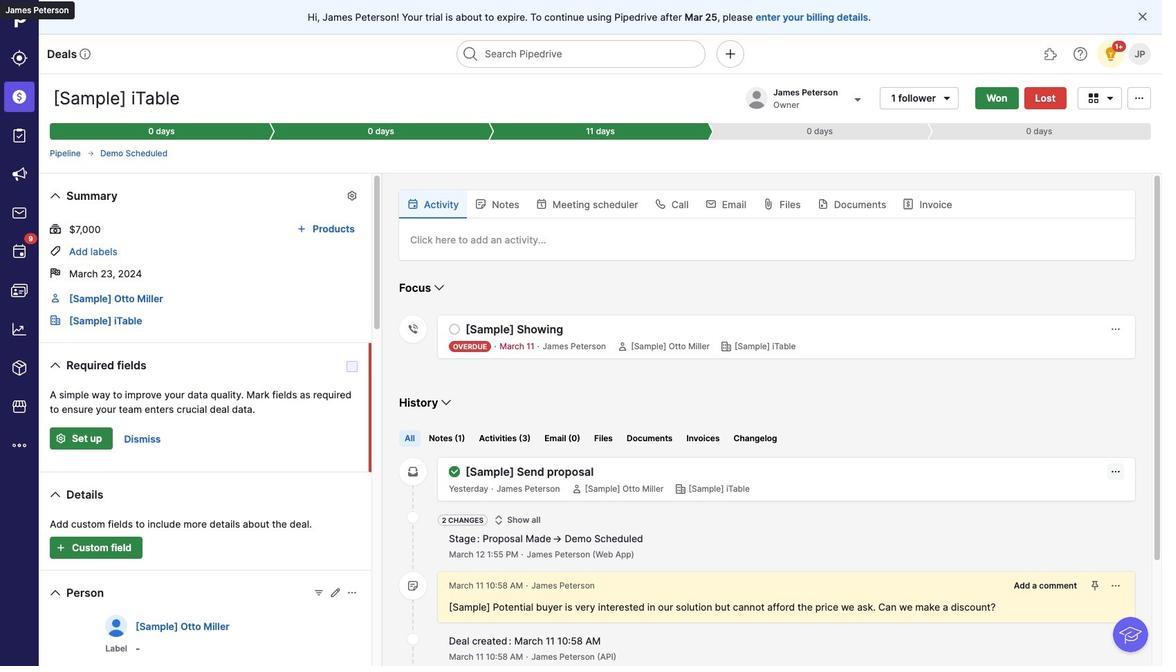 Task type: locate. For each thing, give the bounding box(es) containing it.
insights image
[[11, 321, 28, 338]]

1 vertical spatial color secondary image
[[721, 341, 732, 352]]

more image
[[11, 437, 28, 454]]

quick add image
[[722, 46, 739, 62]]

color link image
[[50, 293, 61, 304], [50, 315, 61, 326]]

color secondary image
[[407, 324, 418, 335], [721, 341, 732, 352], [407, 512, 418, 523]]

leads image
[[11, 50, 28, 66]]

more actions image
[[1110, 466, 1121, 477], [1110, 580, 1121, 591]]

1 vertical spatial color link image
[[50, 315, 61, 326]]

menu item
[[0, 77, 39, 116]]

sales inbox image
[[11, 205, 28, 221]]

1 vertical spatial more actions image
[[1110, 580, 1121, 591]]

2 color link image from the top
[[50, 315, 61, 326]]

menu
[[0, 0, 39, 666]]

pin this note image
[[1089, 580, 1100, 591]]

1 color link image from the top
[[50, 293, 61, 304]]

knowledge center bot, also known as kc bot is an onboarding assistant that allows you to see the list of onboarding items in one place for quick and easy reference. this improves your in-app experience. image
[[1113, 617, 1148, 652]]

1 more actions image from the top
[[1110, 466, 1121, 477]]

color link image right insights "image"
[[50, 315, 61, 326]]

color link image right contacts icon
[[50, 293, 61, 304]]

home image
[[9, 9, 30, 30]]

0 vertical spatial color secondary image
[[407, 324, 418, 335]]

contacts image
[[11, 282, 28, 299]]

color primary image
[[939, 92, 955, 103], [86, 149, 95, 158], [47, 187, 64, 204], [347, 190, 358, 201], [407, 199, 418, 210], [475, 199, 486, 210], [655, 199, 666, 210], [763, 199, 774, 210], [903, 199, 914, 210], [50, 246, 61, 257], [431, 279, 448, 296], [449, 324, 460, 335], [47, 357, 64, 374], [571, 483, 582, 495]]

color secondary image
[[407, 466, 418, 477], [675, 483, 686, 495], [407, 580, 418, 591], [407, 634, 418, 645]]

Search Pipedrive field
[[456, 40, 705, 68]]

0 vertical spatial color link image
[[50, 293, 61, 304]]

info image
[[80, 48, 91, 59]]

products image
[[11, 360, 28, 376]]

transfer ownership image
[[849, 91, 866, 108]]

color primary image
[[1137, 11, 1148, 22], [1085, 92, 1102, 103], [1102, 92, 1118, 103], [1131, 92, 1147, 103], [536, 199, 547, 210], [705, 199, 716, 210], [817, 199, 828, 210], [50, 223, 61, 234], [293, 223, 310, 234], [50, 268, 61, 279], [617, 341, 628, 352], [438, 394, 455, 411], [449, 466, 460, 477], [47, 486, 64, 503], [493, 515, 504, 526], [47, 584, 64, 601], [313, 587, 324, 598], [330, 587, 341, 598], [347, 587, 358, 598]]

0 vertical spatial more actions image
[[1110, 466, 1121, 477]]



Task type: vqa. For each thing, say whether or not it's contained in the screenshot.
left the MM/DD/YYYY "Text Field"
no



Task type: describe. For each thing, give the bounding box(es) containing it.
2 vertical spatial color secondary image
[[407, 512, 418, 523]]

deals image
[[11, 89, 28, 105]]

2 more actions image from the top
[[1110, 580, 1121, 591]]

sales assistant image
[[1103, 46, 1119, 62]]

color primary inverted image
[[53, 542, 69, 553]]

color primary inverted image
[[53, 433, 69, 444]]

marketplace image
[[11, 398, 28, 415]]

color undefined image
[[11, 243, 28, 260]]

more actions image
[[1110, 324, 1121, 335]]

[Sample] iTable text field
[[50, 84, 207, 112]]

projects image
[[11, 127, 28, 144]]

quick help image
[[1072, 46, 1089, 62]]

campaigns image
[[11, 166, 28, 183]]



